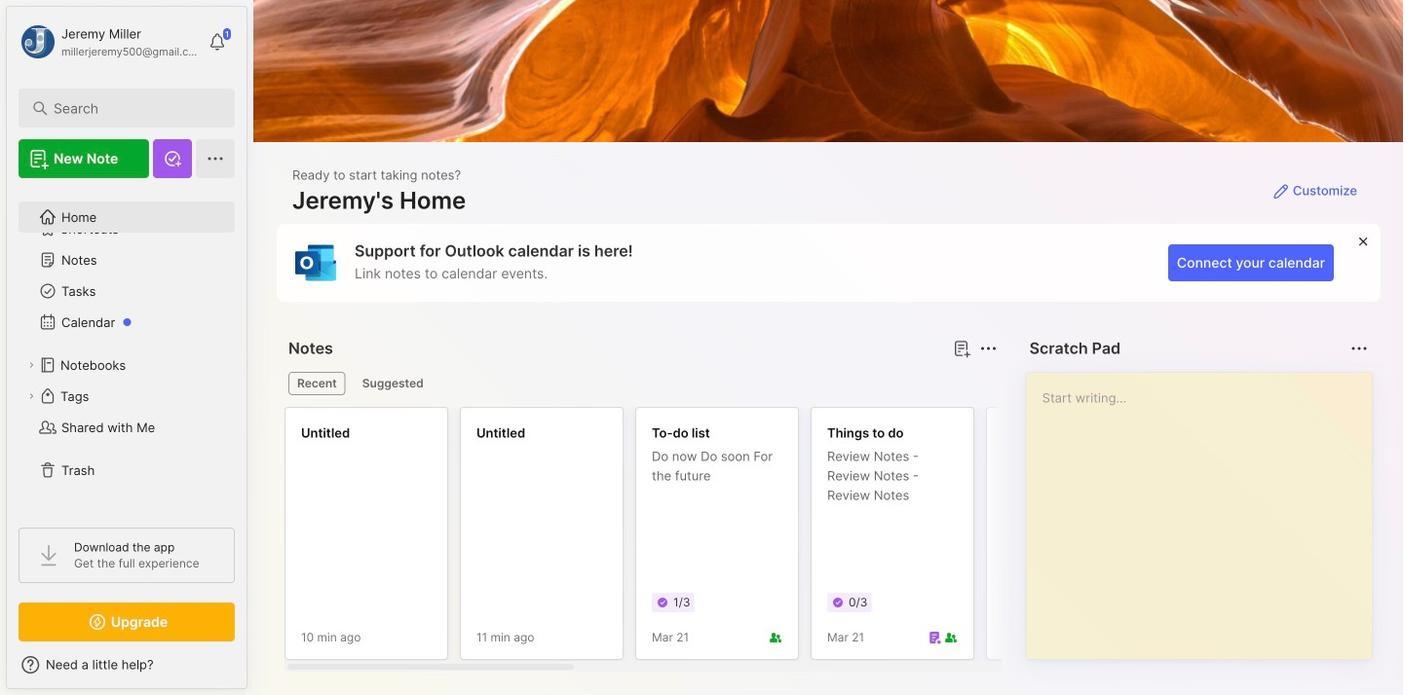 Task type: locate. For each thing, give the bounding box(es) containing it.
0 horizontal spatial tab
[[289, 372, 346, 396]]

tab list
[[289, 372, 995, 396]]

None search field
[[54, 97, 209, 120]]

row group
[[285, 407, 1404, 673]]

click to collapse image
[[246, 660, 261, 683]]

tab
[[289, 372, 346, 396], [354, 372, 433, 396]]

expand notebooks image
[[25, 360, 37, 371]]

tree
[[7, 190, 247, 511]]

Search text field
[[54, 99, 209, 118]]

1 horizontal spatial tab
[[354, 372, 433, 396]]



Task type: vqa. For each thing, say whether or not it's contained in the screenshot.
suggested at the top of the page
no



Task type: describe. For each thing, give the bounding box(es) containing it.
main element
[[0, 0, 253, 696]]

WHAT'S NEW field
[[7, 650, 247, 681]]

Account field
[[19, 22, 199, 61]]

tree inside main "element"
[[7, 190, 247, 511]]

Start writing… text field
[[1043, 373, 1371, 644]]

2 tab from the left
[[354, 372, 433, 396]]

expand tags image
[[25, 391, 37, 403]]

none search field inside main "element"
[[54, 97, 209, 120]]

1 tab from the left
[[289, 372, 346, 396]]



